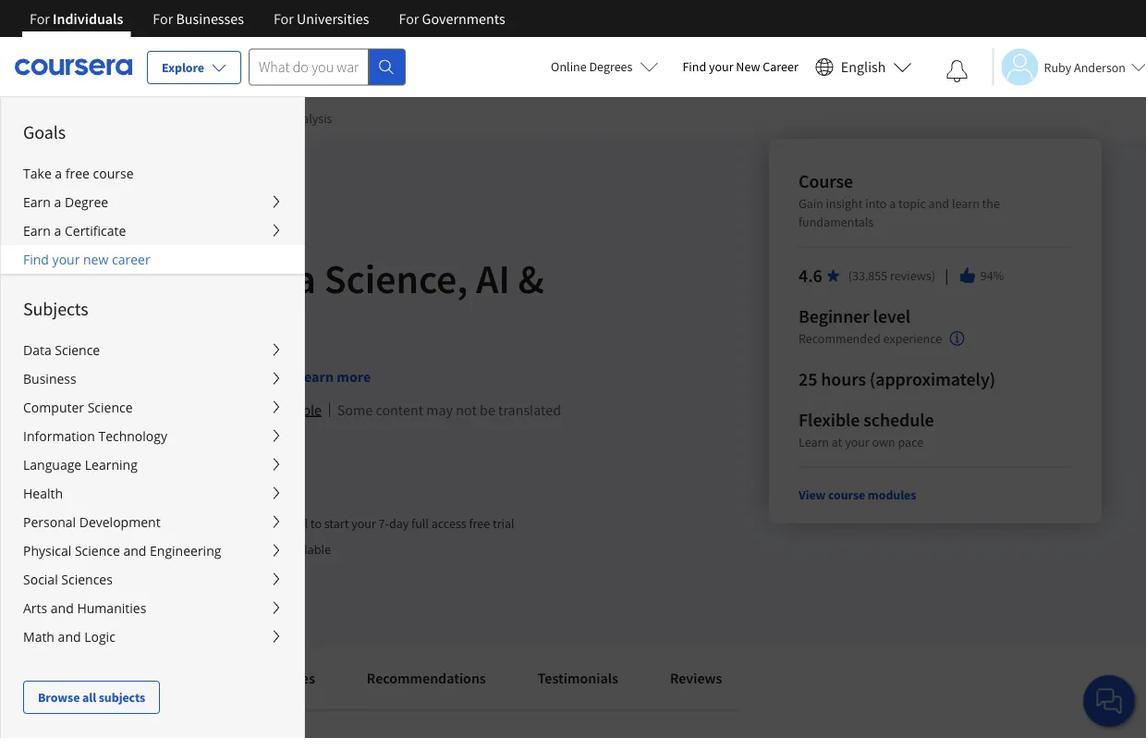 Task type: describe. For each thing, give the bounding box(es) containing it.
some
[[337, 400, 373, 419]]

for for python
[[178, 252, 228, 304]]

data analysis link
[[253, 102, 340, 135]]

career
[[112, 251, 150, 268]]

banner navigation
[[15, 0, 520, 37]]

for for universities
[[274, 9, 294, 28]]

earn for earn a degree
[[23, 193, 51, 211]]

sciences
[[61, 571, 113, 588]]

earn a degree
[[23, 193, 108, 211]]

course gain insight into a topic and learn the fundamentals
[[799, 170, 1001, 230]]

8 languages available button
[[192, 399, 322, 421]]

data for data science
[[23, 341, 52, 359]]

data analysis
[[261, 110, 332, 127]]

english inside button
[[841, 58, 886, 76]]

the
[[983, 195, 1001, 212]]

engineering
[[150, 542, 221, 560]]

a for certificate
[[54, 222, 61, 240]]

0 vertical spatial learn
[[297, 367, 334, 386]]

find your new career link
[[674, 55, 808, 79]]

new
[[736, 58, 761, 75]]

translated
[[499, 400, 561, 419]]

learn more button
[[297, 365, 371, 388]]

arts and humanities button
[[1, 594, 304, 622]]

information technology
[[23, 427, 167, 445]]

joseph santarcangelo image
[[47, 446, 75, 474]]

recommendations link
[[356, 658, 497, 698]]

full
[[412, 515, 429, 532]]

and inside the arts and humanities dropdown button
[[51, 599, 74, 617]]

available inside try for free: enroll to start your 7-day full access free trial financial aid available
[[282, 540, 331, 557]]

for for enroll
[[115, 518, 134, 536]]

earn a certificate button
[[1, 216, 304, 245]]

social
[[23, 571, 58, 588]]

logic
[[84, 628, 115, 646]]

ibm image
[[44, 198, 156, 240]]

reviews
[[670, 669, 723, 687]]

this
[[44, 367, 70, 386]]

already
[[99, 582, 145, 600]]

and inside 'course gain insight into a topic and learn the fundamentals'
[[929, 195, 950, 212]]

physical science and engineering
[[23, 542, 221, 560]]

0 horizontal spatial english
[[131, 400, 176, 419]]

|
[[943, 265, 951, 285]]

arts and humanities
[[23, 599, 146, 617]]

pace
[[899, 434, 924, 450]]

science for physical
[[75, 542, 120, 560]]

into
[[866, 195, 887, 212]]

course inside explore menu element
[[93, 165, 134, 182]]

in
[[116, 400, 128, 419]]

browse all subjects
[[38, 689, 145, 706]]

science,
[[324, 252, 468, 304]]

explore menu element
[[1, 97, 304, 714]]

browse
[[38, 689, 80, 706]]

for for businesses
[[153, 9, 173, 28]]

joseph santarcangelo link
[[157, 450, 294, 469]]

may
[[427, 400, 453, 419]]

computer science button
[[1, 393, 304, 422]]

ruby anderson
[[1045, 59, 1126, 75]]

a for degree
[[54, 193, 61, 211]]

8 languages available
[[192, 400, 322, 419]]

explore
[[162, 59, 204, 76]]

enroll for free starts nov 16
[[74, 518, 165, 553]]

a for free
[[55, 165, 62, 182]]

testimonials
[[538, 669, 619, 687]]

computer science
[[23, 399, 133, 416]]

access
[[432, 515, 467, 532]]

universities
[[297, 9, 369, 28]]

anderson
[[1075, 59, 1126, 75]]

hours
[[821, 368, 867, 391]]

humanities
[[77, 599, 146, 617]]

8
[[192, 400, 199, 419]]

language
[[23, 456, 82, 474]]

programs.
[[229, 367, 292, 386]]

schedule
[[864, 408, 935, 431]]

beginner
[[799, 305, 870, 328]]

find for find your new career
[[23, 251, 49, 268]]

aid
[[262, 540, 279, 557]]

financial aid available button
[[209, 540, 331, 557]]

for businesses
[[153, 9, 244, 28]]

ruby
[[1045, 59, 1072, 75]]

math and logic
[[23, 628, 115, 646]]

and inside math and logic popup button
[[58, 628, 81, 646]]

taught
[[70, 400, 113, 419]]

be
[[480, 400, 496, 419]]

view course modules link
[[799, 486, 917, 503]]

analysis
[[288, 110, 332, 127]]

instructor:
[[87, 450, 152, 469]]

to
[[311, 515, 322, 532]]

information
[[23, 427, 95, 445]]

677,721
[[44, 582, 96, 600]]

english button
[[808, 37, 920, 97]]

joseph
[[157, 450, 202, 469]]

your inside explore menu element
[[52, 251, 80, 268]]

languages
[[202, 400, 264, 419]]

earn a certificate
[[23, 222, 126, 240]]

health button
[[1, 479, 304, 508]]

and inside physical science and engineering "popup button"
[[123, 542, 146, 560]]

flexible schedule learn at your own pace
[[799, 408, 935, 450]]

insight
[[826, 195, 863, 212]]

individuals
[[53, 9, 123, 28]]

about
[[55, 669, 94, 687]]



Task type: vqa. For each thing, say whether or not it's contained in the screenshot.
Alice Element
no



Task type: locate. For each thing, give the bounding box(es) containing it.
python for data science, ai & development
[[44, 252, 544, 352]]

94%
[[981, 267, 1005, 284]]

for for governments
[[399, 9, 419, 28]]

enrolled
[[148, 582, 199, 600]]

development inside 'popup button'
[[79, 513, 161, 531]]

flexible
[[799, 408, 860, 431]]

available inside button
[[267, 400, 322, 419]]

2 vertical spatial science
[[75, 542, 120, 560]]

0 horizontal spatial for
[[115, 518, 134, 536]]

for
[[30, 9, 50, 28], [153, 9, 173, 28], [274, 9, 294, 28], [399, 9, 419, 28]]

coursera image
[[15, 52, 132, 82]]

earn down "take"
[[23, 193, 51, 211]]

None search field
[[249, 49, 406, 86]]

enroll up starts
[[74, 518, 112, 536]]

find your new career link
[[1, 245, 304, 274]]

free up degree
[[65, 165, 90, 182]]

degrees
[[590, 58, 633, 75]]

recommended
[[799, 331, 881, 347]]

2 vertical spatial data
[[23, 341, 52, 359]]

free inside try for free: enroll to start your 7-day full access free trial financial aid available
[[469, 515, 490, 532]]

science inside "popup button"
[[75, 542, 120, 560]]

0 vertical spatial development
[[44, 301, 279, 352]]

1 vertical spatial development
[[79, 513, 161, 531]]

for governments
[[399, 9, 506, 28]]

english right career
[[841, 58, 886, 76]]

close image
[[998, 116, 1022, 140], [998, 116, 1022, 140], [998, 116, 1022, 140]]

0 vertical spatial english
[[841, 58, 886, 76]]

available down to
[[282, 540, 331, 557]]

1 vertical spatial data
[[236, 252, 316, 304]]

for inside python for data science, ai & development
[[178, 252, 228, 304]]

try for free: enroll to start your 7-day full access free trial financial aid available
[[209, 515, 515, 557]]

1 vertical spatial available
[[282, 540, 331, 557]]

take
[[23, 165, 52, 182]]

0 horizontal spatial find
[[23, 251, 49, 268]]

santarcangelo
[[205, 450, 294, 469]]

content
[[376, 400, 424, 419]]

learn
[[952, 195, 980, 212]]

science down personal development
[[75, 542, 120, 560]]

your
[[709, 58, 734, 75], [52, 251, 80, 268], [845, 434, 870, 450], [352, 515, 376, 532]]

level
[[874, 305, 911, 328]]

development up the nov
[[79, 513, 161, 531]]

for
[[178, 252, 228, 304], [229, 515, 244, 532], [115, 518, 134, 536]]

personal development
[[23, 513, 161, 531]]

for left businesses
[[153, 9, 173, 28]]

personal
[[23, 513, 76, 531]]

instructor: joseph santarcangelo
[[87, 450, 294, 469]]

1 vertical spatial science
[[88, 399, 133, 416]]

all
[[82, 689, 96, 706]]

show notifications image
[[947, 60, 969, 82]]

more
[[337, 367, 371, 386]]

business
[[23, 370, 76, 388]]

3 for from the left
[[274, 9, 294, 28]]

for up the nov
[[115, 518, 134, 536]]

and
[[929, 195, 950, 212], [123, 542, 146, 560], [51, 599, 74, 617], [58, 628, 81, 646]]

0 vertical spatial science
[[55, 341, 100, 359]]

free inside explore menu element
[[65, 165, 90, 182]]

&
[[518, 252, 544, 304]]

2 vertical spatial course
[[829, 486, 866, 503]]

chat with us image
[[1095, 686, 1125, 716]]

for left the individuals
[[30, 9, 50, 28]]

(33,855
[[849, 267, 888, 284]]

about link
[[44, 658, 105, 698]]

ai
[[476, 252, 510, 304]]

for inside the enroll for free starts nov 16
[[115, 518, 134, 536]]

earn down earn a degree
[[23, 222, 51, 240]]

reviews)
[[891, 267, 936, 284]]

a inside 'course gain insight into a topic and learn the fundamentals'
[[890, 195, 896, 212]]

a left degree
[[54, 193, 61, 211]]

4 for from the left
[[399, 9, 419, 28]]

online
[[551, 58, 587, 75]]

0 horizontal spatial learn
[[297, 367, 334, 386]]

course for this
[[73, 367, 114, 386]]

free
[[65, 165, 90, 182], [469, 515, 490, 532]]

social sciences button
[[1, 565, 304, 594]]

explore button
[[147, 51, 241, 84]]

1 horizontal spatial free
[[469, 515, 490, 532]]

close image
[[998, 116, 1022, 140], [998, 116, 1022, 140], [998, 116, 1022, 140], [998, 116, 1022, 140], [998, 116, 1022, 140], [998, 116, 1022, 140], [998, 116, 1022, 140], [998, 116, 1022, 140], [998, 116, 1022, 140], [998, 116, 1022, 140]]

data inside python for data science, ai & development
[[236, 252, 316, 304]]

1 horizontal spatial enroll
[[276, 515, 308, 532]]

data for data analysis
[[261, 110, 286, 127]]

science up information technology
[[88, 399, 133, 416]]

own
[[873, 434, 896, 450]]

1 horizontal spatial learn
[[799, 434, 830, 450]]

course right view
[[829, 486, 866, 503]]

development up of
[[44, 301, 279, 352]]

take a free course
[[23, 165, 134, 182]]

7-
[[379, 515, 389, 532]]

trial
[[493, 515, 515, 532]]

enroll left to
[[276, 515, 308, 532]]

2 for from the left
[[153, 9, 173, 28]]

your inside 'flexible schedule learn at your own pace'
[[845, 434, 870, 450]]

25 hours (approximately)
[[799, 368, 996, 391]]

multiple
[[174, 367, 226, 386]]

view course modules
[[799, 486, 917, 503]]

4.6
[[799, 264, 823, 287]]

a inside dropdown button
[[54, 222, 61, 240]]

a right "take"
[[55, 165, 62, 182]]

nov
[[119, 538, 139, 553]]

for inside try for free: enroll to start your 7-day full access free trial financial aid available
[[229, 515, 244, 532]]

information technology button
[[1, 422, 304, 450]]

0 vertical spatial earn
[[23, 193, 51, 211]]

0 vertical spatial data
[[261, 110, 286, 127]]

learn left at
[[799, 434, 830, 450]]

for left universities
[[274, 9, 294, 28]]

1 horizontal spatial english
[[841, 58, 886, 76]]

a inside popup button
[[54, 193, 61, 211]]

0 horizontal spatial enroll
[[74, 518, 112, 536]]

language learning button
[[1, 450, 304, 479]]

1 vertical spatial free
[[469, 515, 490, 532]]

a down earn a degree
[[54, 222, 61, 240]]

for for individuals
[[30, 9, 50, 28]]

for down the 'earn a certificate' dropdown button
[[178, 252, 228, 304]]

course left is
[[73, 367, 114, 386]]

new
[[83, 251, 109, 268]]

0 vertical spatial free
[[65, 165, 90, 182]]

for left 'governments'
[[399, 9, 419, 28]]

1 horizontal spatial find
[[683, 58, 707, 75]]

science up this
[[55, 341, 100, 359]]

2 earn from the top
[[23, 222, 51, 240]]

earn
[[23, 193, 51, 211], [23, 222, 51, 240]]

goals
[[23, 121, 66, 144]]

1 vertical spatial learn
[[799, 434, 830, 450]]

subjects
[[99, 689, 145, 706]]

outcomes link
[[134, 658, 221, 698]]

english up information technology popup button
[[131, 400, 176, 419]]

computer
[[23, 399, 84, 416]]

menu item
[[303, 96, 1058, 738]]

science inside popup button
[[88, 399, 133, 416]]

0 vertical spatial find
[[683, 58, 707, 75]]

free left trial
[[469, 515, 490, 532]]

not
[[456, 400, 477, 419]]

a
[[55, 165, 62, 182], [54, 193, 61, 211], [890, 195, 896, 212], [54, 222, 61, 240]]

1 for from the left
[[30, 9, 50, 28]]

science for data
[[55, 341, 100, 359]]

find for find your new career
[[683, 58, 707, 75]]

1 vertical spatial english
[[131, 400, 176, 419]]

earn inside popup button
[[23, 193, 51, 211]]

group containing goals
[[0, 96, 1058, 738]]

starts
[[86, 538, 116, 553]]

find inside explore menu element
[[23, 251, 49, 268]]

enroll inside try for free: enroll to start your 7-day full access free trial financial aid available
[[276, 515, 308, 532]]

(approximately)
[[870, 368, 996, 391]]

0 vertical spatial available
[[267, 400, 322, 419]]

your inside try for free: enroll to start your 7-day full access free trial financial aid available
[[352, 515, 376, 532]]

enroll inside the enroll for free starts nov 16
[[74, 518, 112, 536]]

certificate
[[65, 222, 126, 240]]

english
[[841, 58, 886, 76], [131, 400, 176, 419]]

1 vertical spatial find
[[23, 251, 49, 268]]

learn left more
[[297, 367, 334, 386]]

gain
[[799, 195, 824, 212]]

subjects
[[23, 297, 88, 320]]

science for computer
[[88, 399, 133, 416]]

career
[[763, 58, 799, 75]]

learn inside 'flexible schedule learn at your own pace'
[[799, 434, 830, 450]]

2 horizontal spatial for
[[229, 515, 244, 532]]

find left new
[[683, 58, 707, 75]]

1 vertical spatial earn
[[23, 222, 51, 240]]

course up degree
[[93, 165, 134, 182]]

learning
[[85, 456, 138, 474]]

governments
[[422, 9, 506, 28]]

What do you want to learn? text field
[[249, 49, 369, 86]]

for right try
[[229, 515, 244, 532]]

home image
[[46, 111, 61, 126]]

0 vertical spatial course
[[93, 165, 134, 182]]

0 horizontal spatial free
[[65, 165, 90, 182]]

this course is part of multiple programs. learn more
[[44, 367, 371, 386]]

data inside popup button
[[23, 341, 52, 359]]

for for try
[[229, 515, 244, 532]]

1 earn from the top
[[23, 193, 51, 211]]

development
[[44, 301, 279, 352], [79, 513, 161, 531]]

modules
[[262, 669, 315, 687]]

beginner level recommended experience
[[799, 305, 943, 347]]

1 horizontal spatial for
[[178, 252, 228, 304]]

earn for earn a certificate
[[23, 222, 51, 240]]

1 vertical spatial course
[[73, 367, 114, 386]]

browse all subjects button
[[23, 681, 160, 714]]

testimonials link
[[527, 658, 630, 698]]

try
[[209, 515, 227, 532]]

677,721 already enrolled
[[44, 582, 199, 600]]

group
[[0, 96, 1058, 738]]

a right into
[[890, 195, 896, 212]]

fundamentals
[[799, 214, 874, 230]]

find down earn a certificate
[[23, 251, 49, 268]]

start
[[324, 515, 349, 532]]

science inside popup button
[[55, 341, 100, 359]]

available down "programs."
[[267, 400, 322, 419]]

day
[[389, 515, 409, 532]]

earn inside dropdown button
[[23, 222, 51, 240]]

course for view
[[829, 486, 866, 503]]

earn a degree button
[[1, 188, 304, 216]]

development inside python for data science, ai & development
[[44, 301, 279, 352]]

data science button
[[1, 336, 304, 364]]



